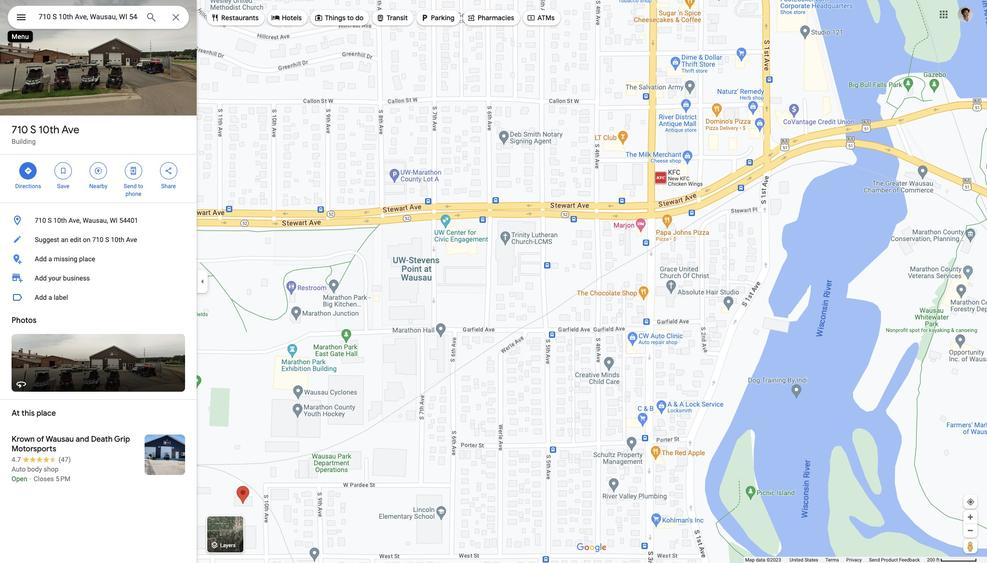Task type: vqa. For each thing, say whether or not it's contained in the screenshot.
Ave in button
yes



Task type: describe. For each thing, give the bounding box(es) containing it.
710 s 10th ave, wausau, wi 54401
[[35, 217, 138, 225]]

 search field
[[8, 6, 189, 31]]

54401
[[119, 217, 138, 225]]

states
[[805, 558, 818, 563]]

s for ave
[[30, 123, 36, 137]]

ave inside 710 s 10th ave building
[[62, 123, 79, 137]]

 restaurants
[[211, 13, 259, 23]]


[[527, 13, 535, 23]]

add for add a missing place
[[35, 255, 47, 263]]

edit
[[70, 236, 81, 244]]

place inside button
[[79, 255, 95, 263]]

krown
[[12, 435, 35, 445]]

ave inside button
[[126, 236, 137, 244]]


[[164, 166, 173, 176]]

710 s 10th ave main content
[[0, 0, 197, 564]]

share
[[161, 183, 176, 190]]

none field inside 710 s 10th ave, wausau, wi 54401 "field"
[[39, 11, 138, 23]]

this
[[21, 409, 35, 419]]

map
[[745, 558, 755, 563]]


[[314, 13, 323, 23]]

2 horizontal spatial s
[[105, 236, 109, 244]]

label
[[54, 294, 68, 302]]

 button
[[8, 6, 35, 31]]

privacy
[[846, 558, 862, 563]]

do
[[355, 13, 364, 22]]

collapse side panel image
[[197, 277, 208, 287]]

data
[[756, 558, 765, 563]]

 hotels
[[271, 13, 302, 23]]

on
[[83, 236, 90, 244]]

hotels
[[282, 13, 302, 22]]

footer inside google maps element
[[745, 558, 927, 564]]

of
[[37, 435, 44, 445]]

add for add a label
[[35, 294, 47, 302]]

at this place
[[12, 409, 56, 419]]

zoom out image
[[967, 528, 974, 535]]

restaurants
[[221, 13, 259, 22]]

parking
[[431, 13, 455, 22]]

 atms
[[527, 13, 555, 23]]

an
[[61, 236, 68, 244]]


[[271, 13, 280, 23]]

transit
[[387, 13, 408, 22]]

 things to do
[[314, 13, 364, 23]]

product
[[881, 558, 898, 563]]

body
[[27, 466, 42, 474]]

4.7 stars 47 reviews image
[[12, 456, 71, 465]]

save
[[57, 183, 69, 190]]

send product feedback
[[869, 558, 920, 563]]

map data ©2023
[[745, 558, 782, 563]]

feedback
[[899, 558, 920, 563]]

710 s 10th ave, wausau, wi 54401 button
[[0, 211, 197, 230]]

google account: tariq douglas  
(tariq.douglas@adept.ai) image
[[958, 7, 973, 22]]


[[129, 166, 138, 176]]

5 pm
[[56, 476, 70, 483]]

©2023
[[767, 558, 781, 563]]


[[24, 166, 32, 176]]

death
[[91, 435, 113, 445]]

zoom in image
[[967, 514, 974, 522]]

business
[[63, 275, 90, 282]]


[[15, 11, 27, 24]]

your
[[48, 275, 61, 282]]

send product feedback button
[[869, 558, 920, 564]]

200 ft
[[927, 558, 940, 563]]

show your location image
[[966, 498, 975, 507]]

auto body shop open ⋅ closes 5 pm
[[12, 466, 70, 483]]

send to phone
[[124, 183, 143, 198]]

add a missing place button
[[0, 250, 197, 269]]

710 for ave,
[[35, 217, 46, 225]]

grip
[[114, 435, 130, 445]]

to inside the  things to do
[[347, 13, 354, 22]]

a for label
[[48, 294, 52, 302]]



Task type: locate. For each thing, give the bounding box(es) containing it.
ft
[[936, 558, 940, 563]]

None field
[[39, 11, 138, 23]]

things
[[325, 13, 346, 22]]

united states button
[[790, 558, 818, 564]]

place
[[79, 255, 95, 263], [37, 409, 56, 419]]

0 horizontal spatial 710
[[12, 123, 28, 137]]

suggest an edit on 710 s 10th ave
[[35, 236, 137, 244]]

atms
[[537, 13, 555, 22]]

a inside "add a label" button
[[48, 294, 52, 302]]

2 add from the top
[[35, 275, 47, 282]]

terms
[[826, 558, 839, 563]]

s right on at the left top
[[105, 236, 109, 244]]

0 horizontal spatial to
[[138, 183, 143, 190]]

suggest
[[35, 236, 59, 244]]

1 horizontal spatial send
[[869, 558, 880, 563]]

2 vertical spatial 710
[[92, 236, 104, 244]]

1 vertical spatial to
[[138, 183, 143, 190]]

closes
[[34, 476, 54, 483]]

10th left ave,
[[53, 217, 67, 225]]

200 ft button
[[927, 558, 977, 563]]

nearby
[[89, 183, 107, 190]]

1 vertical spatial 710
[[35, 217, 46, 225]]

add your business link
[[0, 269, 197, 288]]

1 vertical spatial a
[[48, 294, 52, 302]]

send inside button
[[869, 558, 880, 563]]

place down on at the left top
[[79, 255, 95, 263]]

add a missing place
[[35, 255, 95, 263]]

0 vertical spatial place
[[79, 255, 95, 263]]

to
[[347, 13, 354, 22], [138, 183, 143, 190]]

wausau
[[46, 435, 74, 445]]

a inside add a missing place button
[[48, 255, 52, 263]]

motorsports
[[12, 445, 56, 455]]

710 right on at the left top
[[92, 236, 104, 244]]

show street view coverage image
[[964, 540, 978, 554]]

open
[[12, 476, 27, 483]]

united states
[[790, 558, 818, 563]]

4.7
[[12, 456, 21, 464]]

add your business
[[35, 275, 90, 282]]

1 vertical spatial ave
[[126, 236, 137, 244]]

add a label
[[35, 294, 68, 302]]

layers
[[220, 543, 236, 550]]

add a label button
[[0, 288, 197, 308]]

terms button
[[826, 558, 839, 564]]

10th down wi
[[111, 236, 124, 244]]

s for ave,
[[48, 217, 52, 225]]

200
[[927, 558, 935, 563]]

add inside button
[[35, 255, 47, 263]]

3 add from the top
[[35, 294, 47, 302]]

a for missing
[[48, 255, 52, 263]]

s inside 710 s 10th ave building
[[30, 123, 36, 137]]

10th for ave,
[[53, 217, 67, 225]]

710 for ave
[[12, 123, 28, 137]]

(47)
[[59, 456, 71, 464]]

ave up 
[[62, 123, 79, 137]]

krown of wausau and death grip motorsports
[[12, 435, 130, 455]]

0 horizontal spatial send
[[124, 183, 137, 190]]

1 vertical spatial add
[[35, 275, 47, 282]]

a left missing
[[48, 255, 52, 263]]

ave down 54401
[[126, 236, 137, 244]]

privacy button
[[846, 558, 862, 564]]

building
[[12, 138, 36, 146]]

send for send product feedback
[[869, 558, 880, 563]]

send left product
[[869, 558, 880, 563]]

1 vertical spatial send
[[869, 558, 880, 563]]

footer
[[745, 558, 927, 564]]

710 up suggest
[[35, 217, 46, 225]]

710 s 10th ave building
[[12, 123, 79, 146]]

710 S 10th Ave, Wausau, WI 54401 field
[[8, 6, 189, 29]]

ave
[[62, 123, 79, 137], [126, 236, 137, 244]]

2 vertical spatial add
[[35, 294, 47, 302]]


[[376, 13, 385, 23]]

0 vertical spatial add
[[35, 255, 47, 263]]

and
[[76, 435, 89, 445]]

missing
[[54, 255, 77, 263]]

phone
[[125, 191, 141, 198]]

to inside send to phone
[[138, 183, 143, 190]]

10th up 
[[39, 123, 59, 137]]

send
[[124, 183, 137, 190], [869, 558, 880, 563]]

0 horizontal spatial ave
[[62, 123, 79, 137]]

add down suggest
[[35, 255, 47, 263]]

0 vertical spatial a
[[48, 255, 52, 263]]

pharmacies
[[478, 13, 514, 22]]

710 inside button
[[35, 217, 46, 225]]

add left label
[[35, 294, 47, 302]]

1 vertical spatial 10th
[[53, 217, 67, 225]]

⋅
[[29, 476, 32, 483]]

710 inside suggest an edit on 710 s 10th ave button
[[92, 236, 104, 244]]

united
[[790, 558, 803, 563]]

1 horizontal spatial s
[[48, 217, 52, 225]]

google maps element
[[0, 0, 987, 564]]

photos
[[12, 316, 36, 326]]

directions
[[15, 183, 41, 190]]

footer containing map data ©2023
[[745, 558, 927, 564]]

auto
[[12, 466, 26, 474]]


[[211, 13, 219, 23]]

2 horizontal spatial 710
[[92, 236, 104, 244]]

actions for 710 s 10th ave region
[[0, 155, 197, 203]]

0 vertical spatial ave
[[62, 123, 79, 137]]

send inside send to phone
[[124, 183, 137, 190]]

s up the building
[[30, 123, 36, 137]]

2 vertical spatial s
[[105, 236, 109, 244]]

 pharmacies
[[467, 13, 514, 23]]


[[94, 166, 103, 176]]

suggest an edit on 710 s 10th ave button
[[0, 230, 197, 250]]

send for send to phone
[[124, 183, 137, 190]]

0 horizontal spatial s
[[30, 123, 36, 137]]

0 vertical spatial s
[[30, 123, 36, 137]]

1 vertical spatial s
[[48, 217, 52, 225]]

1 horizontal spatial place
[[79, 255, 95, 263]]

s up suggest
[[48, 217, 52, 225]]

shop
[[44, 466, 58, 474]]

wausau,
[[83, 217, 108, 225]]

add for add your business
[[35, 275, 47, 282]]

add left your
[[35, 275, 47, 282]]

2 a from the top
[[48, 294, 52, 302]]

to left do
[[347, 13, 354, 22]]

add
[[35, 255, 47, 263], [35, 275, 47, 282], [35, 294, 47, 302]]

2 vertical spatial 10th
[[111, 236, 124, 244]]


[[467, 13, 476, 23]]

 parking
[[420, 13, 455, 23]]

1 horizontal spatial ave
[[126, 236, 137, 244]]

1 vertical spatial place
[[37, 409, 56, 419]]

0 horizontal spatial place
[[37, 409, 56, 419]]

710 inside 710 s 10th ave building
[[12, 123, 28, 137]]

0 vertical spatial send
[[124, 183, 137, 190]]

add inside button
[[35, 294, 47, 302]]

at
[[12, 409, 20, 419]]

10th for ave
[[39, 123, 59, 137]]

1 a from the top
[[48, 255, 52, 263]]


[[59, 166, 68, 176]]


[[420, 13, 429, 23]]

to up phone
[[138, 183, 143, 190]]

0 vertical spatial 710
[[12, 123, 28, 137]]

1 add from the top
[[35, 255, 47, 263]]

a
[[48, 255, 52, 263], [48, 294, 52, 302]]

0 vertical spatial to
[[347, 13, 354, 22]]

ave,
[[69, 217, 81, 225]]

710
[[12, 123, 28, 137], [35, 217, 46, 225], [92, 236, 104, 244]]

1 horizontal spatial 710
[[35, 217, 46, 225]]

710 up the building
[[12, 123, 28, 137]]

0 vertical spatial 10th
[[39, 123, 59, 137]]

place right 'this'
[[37, 409, 56, 419]]

1 horizontal spatial to
[[347, 13, 354, 22]]

wi
[[110, 217, 118, 225]]

send up phone
[[124, 183, 137, 190]]

10th inside 710 s 10th ave building
[[39, 123, 59, 137]]

 transit
[[376, 13, 408, 23]]

a left label
[[48, 294, 52, 302]]



